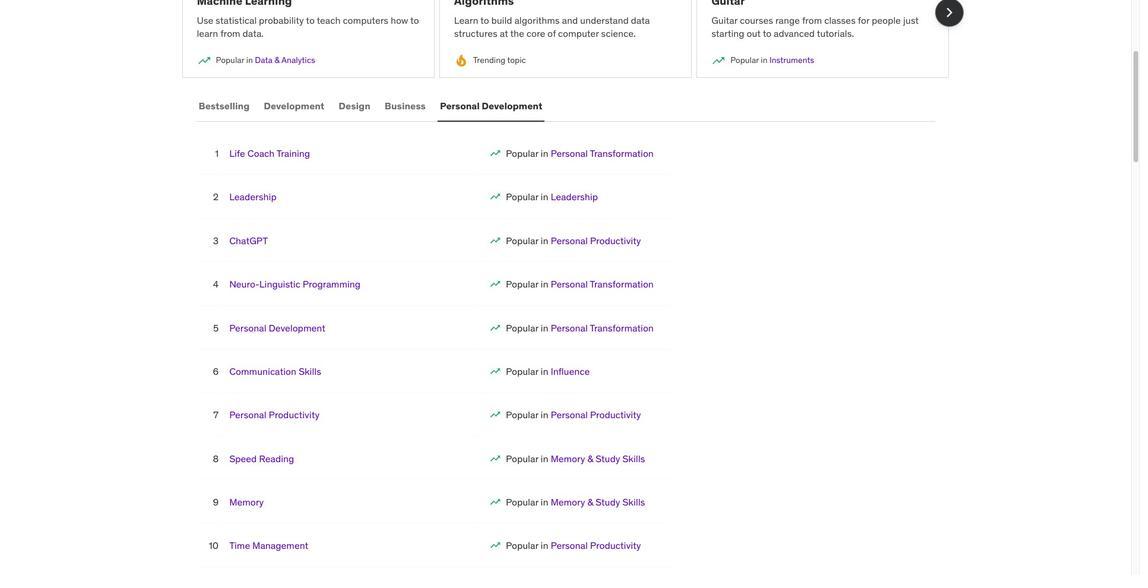 Task type: locate. For each thing, give the bounding box(es) containing it.
1 popular in memory & study skills from the top
[[506, 453, 645, 464]]

1 vertical spatial personal transformation link
[[551, 278, 654, 290]]

popular for life coach training
[[506, 147, 539, 159]]

productivity for time management
[[590, 540, 641, 552]]

courses
[[740, 14, 774, 26]]

science.
[[602, 27, 636, 39]]

1 popular in personal transformation from the top
[[506, 147, 654, 159]]

development down analytics
[[264, 100, 325, 112]]

instruments link
[[770, 55, 815, 65]]

development
[[264, 100, 325, 112], [482, 100, 543, 112], [269, 322, 326, 334]]

2 vertical spatial &
[[588, 496, 594, 508]]

5 cell from the top
[[506, 322, 654, 334]]

2 vertical spatial personal transformation link
[[551, 322, 654, 334]]

popular in personal productivity
[[506, 235, 641, 246], [506, 409, 641, 421], [506, 540, 641, 552]]

0 vertical spatial transformation
[[590, 147, 654, 159]]

business
[[385, 100, 426, 112]]

leadership
[[229, 191, 277, 203], [551, 191, 598, 203]]

of
[[548, 27, 556, 39]]

popular in leadership
[[506, 191, 598, 203]]

personal transformation link for programming
[[551, 278, 654, 290]]

0 vertical spatial popular in personal productivity
[[506, 235, 641, 246]]

personal
[[440, 100, 480, 112], [551, 147, 588, 159], [551, 235, 588, 246], [551, 278, 588, 290], [229, 322, 266, 334], [551, 322, 588, 334], [229, 409, 266, 421], [551, 409, 588, 421], [551, 540, 588, 552]]

personal development down trending
[[440, 100, 543, 112]]

development down neuro-linguistic programming
[[269, 322, 326, 334]]

&
[[275, 55, 280, 65], [588, 453, 594, 464], [588, 496, 594, 508]]

life coach training
[[229, 147, 310, 159]]

influence link
[[551, 365, 590, 377]]

personal productivity link for chatgpt
[[551, 235, 641, 246]]

personal for time management
[[551, 540, 588, 552]]

personal for chatgpt
[[551, 235, 588, 246]]

personal for life coach training
[[551, 147, 588, 159]]

popular in data & analytics
[[216, 55, 315, 65]]

study
[[596, 453, 621, 464], [596, 496, 621, 508]]

1 vertical spatial personal development
[[229, 322, 326, 334]]

at
[[500, 27, 508, 39]]

cell
[[506, 147, 654, 159], [506, 191, 598, 203], [506, 235, 641, 246], [506, 278, 654, 290], [506, 322, 654, 334], [506, 365, 590, 377], [506, 409, 641, 421], [506, 453, 645, 464], [506, 496, 645, 508], [506, 540, 641, 552]]

analytics
[[282, 55, 315, 65]]

popular for personal development
[[506, 322, 539, 334]]

0 vertical spatial popular in personal transformation
[[506, 147, 654, 159]]

6
[[213, 365, 219, 377]]

personal development up communication skills at the bottom left of the page
[[229, 322, 326, 334]]

learn
[[454, 14, 479, 26]]

design
[[339, 100, 371, 112]]

skills
[[299, 365, 321, 377], [623, 453, 645, 464], [623, 496, 645, 508]]

10 cell from the top
[[506, 540, 641, 552]]

2 vertical spatial popular in personal transformation
[[506, 322, 654, 334]]

neuro-linguistic programming
[[229, 278, 361, 290]]

0 horizontal spatial personal development
[[229, 322, 326, 334]]

3 popular in image from the top
[[490, 365, 502, 377]]

use statistical probability to teach computers how to learn from data.
[[197, 14, 419, 39]]

1 vertical spatial &
[[588, 453, 594, 464]]

data.
[[243, 27, 264, 39]]

popular
[[216, 55, 244, 65], [731, 55, 759, 65], [506, 147, 539, 159], [506, 191, 539, 203], [506, 235, 539, 246], [506, 278, 539, 290], [506, 322, 539, 334], [506, 365, 539, 377], [506, 409, 539, 421], [506, 453, 539, 464], [506, 496, 539, 508], [506, 540, 539, 552]]

popular in image for memory
[[490, 496, 502, 508]]

0 vertical spatial from
[[803, 14, 823, 26]]

statistical
[[216, 14, 257, 26]]

and
[[562, 14, 578, 26]]

coach
[[248, 147, 275, 159]]

1 leadership link from the left
[[229, 191, 277, 203]]

trending topic image
[[454, 53, 469, 68]]

2 transformation from the top
[[590, 278, 654, 290]]

memory for memory
[[551, 496, 586, 508]]

3 popular in personal productivity from the top
[[506, 540, 641, 552]]

personal for personal development
[[551, 322, 588, 334]]

popular in image for personal development
[[490, 322, 502, 334]]

from down statistical
[[221, 27, 240, 39]]

training
[[277, 147, 310, 159]]

0 vertical spatial popular in memory & study skills
[[506, 453, 645, 464]]

2 personal transformation link from the top
[[551, 278, 654, 290]]

to right out
[[763, 27, 772, 39]]

popular for time management
[[506, 540, 539, 552]]

2 memory & study skills link from the top
[[551, 496, 645, 508]]

1 vertical spatial transformation
[[590, 278, 654, 290]]

7 cell from the top
[[506, 409, 641, 421]]

neuro-
[[229, 278, 259, 290]]

2 study from the top
[[596, 496, 621, 508]]

1 memory & study skills link from the top
[[551, 453, 645, 464]]

1 vertical spatial memory & study skills link
[[551, 496, 645, 508]]

2 cell from the top
[[506, 191, 598, 203]]

3 popular in personal transformation from the top
[[506, 322, 654, 334]]

8 cell from the top
[[506, 453, 645, 464]]

popular in image
[[197, 53, 211, 68], [712, 53, 726, 68], [490, 191, 502, 203], [490, 235, 502, 246], [490, 278, 502, 290], [490, 409, 502, 421], [490, 453, 502, 464], [490, 496, 502, 508]]

personal for personal productivity
[[551, 409, 588, 421]]

2 popular in personal transformation from the top
[[506, 278, 654, 290]]

1 vertical spatial study
[[596, 496, 621, 508]]

2 popular in image from the top
[[490, 322, 502, 334]]

memory & study skills link for speed reading
[[551, 453, 645, 464]]

3
[[213, 235, 219, 246]]

popular in memory & study skills for memory
[[506, 496, 645, 508]]

transformation for training
[[590, 147, 654, 159]]

to up structures
[[481, 14, 489, 26]]

1 cell from the top
[[506, 147, 654, 159]]

in for personal development
[[541, 322, 549, 334]]

guitar courses range from classes for people just starting out to advanced tutorials.
[[712, 14, 919, 39]]

use
[[197, 14, 213, 26]]

1 horizontal spatial personal development
[[440, 100, 543, 112]]

1 vertical spatial popular in personal productivity
[[506, 409, 641, 421]]

0 horizontal spatial leadership link
[[229, 191, 277, 203]]

in for memory
[[541, 496, 549, 508]]

popular in memory & study skills for speed reading
[[506, 453, 645, 464]]

2 vertical spatial skills
[[623, 496, 645, 508]]

popular for chatgpt
[[506, 235, 539, 246]]

popular in image for communication skills
[[490, 365, 502, 377]]

cell for productivity
[[506, 409, 641, 421]]

popular for memory
[[506, 496, 539, 508]]

productivity for chatgpt
[[590, 235, 641, 246]]

leadership link
[[229, 191, 277, 203], [551, 191, 598, 203]]

popular in image
[[490, 147, 502, 159], [490, 322, 502, 334], [490, 365, 502, 377], [490, 540, 502, 552]]

productivity
[[590, 235, 641, 246], [269, 409, 320, 421], [590, 409, 641, 421], [590, 540, 641, 552]]

skills for speed reading
[[623, 453, 645, 464]]

cell for management
[[506, 540, 641, 552]]

0 vertical spatial study
[[596, 453, 621, 464]]

personal productivity link
[[551, 235, 641, 246], [229, 409, 320, 421], [551, 409, 641, 421], [551, 540, 641, 552]]

1 vertical spatial popular in memory & study skills
[[506, 496, 645, 508]]

next image
[[940, 3, 959, 22]]

popular for communication skills
[[506, 365, 539, 377]]

2
[[213, 191, 219, 203]]

0 vertical spatial personal development
[[440, 100, 543, 112]]

from up advanced
[[803, 14, 823, 26]]

8
[[213, 453, 219, 464]]

2 vertical spatial transformation
[[590, 322, 654, 334]]

popular in image for time management
[[490, 540, 502, 552]]

5
[[213, 322, 219, 334]]

6 cell from the top
[[506, 365, 590, 377]]

speed
[[229, 453, 257, 464]]

transformation for programming
[[590, 278, 654, 290]]

skills for memory
[[623, 496, 645, 508]]

& for speed reading
[[588, 453, 594, 464]]

personal development link
[[229, 322, 326, 334]]

reading
[[259, 453, 294, 464]]

popular in personal productivity for management
[[506, 540, 641, 552]]

0 vertical spatial personal transformation link
[[551, 147, 654, 159]]

1 popular in image from the top
[[490, 147, 502, 159]]

4 popular in image from the top
[[490, 540, 502, 552]]

2 vertical spatial popular in personal productivity
[[506, 540, 641, 552]]

1 horizontal spatial from
[[803, 14, 823, 26]]

personal development inside button
[[440, 100, 543, 112]]

algorithms
[[515, 14, 560, 26]]

memory
[[551, 453, 586, 464], [229, 496, 264, 508], [551, 496, 586, 508]]

personal productivity link for personal productivity
[[551, 409, 641, 421]]

0 horizontal spatial leadership
[[229, 191, 277, 203]]

out
[[747, 27, 761, 39]]

development inside "button"
[[264, 100, 325, 112]]

development down topic on the left top
[[482, 100, 543, 112]]

bestselling button
[[196, 92, 252, 121]]

from
[[803, 14, 823, 26], [221, 27, 240, 39]]

popular in memory & study skills
[[506, 453, 645, 464], [506, 496, 645, 508]]

0 vertical spatial &
[[275, 55, 280, 65]]

1 vertical spatial skills
[[623, 453, 645, 464]]

transformation
[[590, 147, 654, 159], [590, 278, 654, 290], [590, 322, 654, 334]]

business button
[[383, 92, 428, 121]]

1 personal transformation link from the top
[[551, 147, 654, 159]]

2 leadership from the left
[[551, 191, 598, 203]]

people
[[872, 14, 901, 26]]

1 transformation from the top
[[590, 147, 654, 159]]

in
[[246, 55, 253, 65], [761, 55, 768, 65], [541, 147, 549, 159], [541, 191, 549, 203], [541, 235, 549, 246], [541, 278, 549, 290], [541, 322, 549, 334], [541, 365, 549, 377], [541, 409, 549, 421], [541, 453, 549, 464], [541, 496, 549, 508], [541, 540, 549, 552]]

1 vertical spatial from
[[221, 27, 240, 39]]

0 vertical spatial memory & study skills link
[[551, 453, 645, 464]]

in for chatgpt
[[541, 235, 549, 246]]

1 horizontal spatial leadership
[[551, 191, 598, 203]]

1 horizontal spatial leadership link
[[551, 191, 598, 203]]

popular in image for neuro-linguistic programming
[[490, 278, 502, 290]]

1 vertical spatial popular in personal transformation
[[506, 278, 654, 290]]

personal transformation link
[[551, 147, 654, 159], [551, 278, 654, 290], [551, 322, 654, 334]]

1 study from the top
[[596, 453, 621, 464]]

0 horizontal spatial from
[[221, 27, 240, 39]]

in for communication skills
[[541, 365, 549, 377]]

4 cell from the top
[[506, 278, 654, 290]]

2 popular in memory & study skills from the top
[[506, 496, 645, 508]]

trending topic
[[473, 55, 526, 65]]

2 popular in personal productivity from the top
[[506, 409, 641, 421]]

chatgpt
[[229, 235, 268, 246]]



Task type: vqa. For each thing, say whether or not it's contained in the screenshot.
Professional
no



Task type: describe. For each thing, give the bounding box(es) containing it.
in for time management
[[541, 540, 549, 552]]

popular for neuro-linguistic programming
[[506, 278, 539, 290]]

popular in image for leadership
[[490, 191, 502, 203]]

neuro-linguistic programming link
[[229, 278, 361, 290]]

learn to build algorithms and understand data structures at the core of computer science.
[[454, 14, 650, 39]]

learn
[[197, 27, 218, 39]]

to inside learn to build algorithms and understand data structures at the core of computer science.
[[481, 14, 489, 26]]

popular in image for speed reading
[[490, 453, 502, 464]]

understand
[[581, 14, 629, 26]]

starting
[[712, 27, 745, 39]]

popular for speed reading
[[506, 453, 539, 464]]

programming
[[303, 278, 361, 290]]

memory & study skills link for memory
[[551, 496, 645, 508]]

in for speed reading
[[541, 453, 549, 464]]

popular in personal transformation for programming
[[506, 278, 654, 290]]

10
[[209, 540, 219, 552]]

data & analytics link
[[255, 55, 315, 65]]

advanced
[[774, 27, 815, 39]]

classes
[[825, 14, 856, 26]]

from inside guitar courses range from classes for people just starting out to advanced tutorials.
[[803, 14, 823, 26]]

3 personal transformation link from the top
[[551, 322, 654, 334]]

personal inside the personal development button
[[440, 100, 480, 112]]

popular in influence
[[506, 365, 590, 377]]

time
[[229, 540, 250, 552]]

in for leadership
[[541, 191, 549, 203]]

popular in image for personal productivity
[[490, 409, 502, 421]]

just
[[904, 14, 919, 26]]

in for life coach training
[[541, 147, 549, 159]]

life
[[229, 147, 245, 159]]

carousel element
[[182, 0, 964, 92]]

personal transformation link for training
[[551, 147, 654, 159]]

personal for neuro-linguistic programming
[[551, 278, 588, 290]]

design button
[[336, 92, 373, 121]]

how
[[391, 14, 409, 26]]

1 popular in personal productivity from the top
[[506, 235, 641, 246]]

in for personal productivity
[[541, 409, 549, 421]]

data
[[631, 14, 650, 26]]

productivity for personal productivity
[[590, 409, 641, 421]]

trending
[[473, 55, 506, 65]]

personal productivity link for time management
[[551, 540, 641, 552]]

topic
[[508, 55, 526, 65]]

personal development button
[[438, 92, 545, 121]]

communication
[[229, 365, 296, 377]]

development button
[[262, 92, 327, 121]]

3 transformation from the top
[[590, 322, 654, 334]]

data
[[255, 55, 273, 65]]

in for neuro-linguistic programming
[[541, 278, 549, 290]]

computers
[[343, 14, 389, 26]]

to left teach
[[306, 14, 315, 26]]

communication skills link
[[229, 365, 321, 377]]

structures
[[454, 27, 498, 39]]

chatgpt link
[[229, 235, 268, 246]]

3 cell from the top
[[506, 235, 641, 246]]

study for speed reading
[[596, 453, 621, 464]]

time management link
[[229, 540, 309, 552]]

instruments
[[770, 55, 815, 65]]

& for memory
[[588, 496, 594, 508]]

core
[[527, 27, 546, 39]]

9 cell from the top
[[506, 496, 645, 508]]

range
[[776, 14, 800, 26]]

tutorials.
[[817, 27, 855, 39]]

popular in personal productivity for productivity
[[506, 409, 641, 421]]

cell for reading
[[506, 453, 645, 464]]

1
[[215, 147, 219, 159]]

popular in image for chatgpt
[[490, 235, 502, 246]]

for
[[858, 14, 870, 26]]

popular in instruments
[[731, 55, 815, 65]]

linguistic
[[259, 278, 301, 290]]

2 leadership link from the left
[[551, 191, 598, 203]]

from inside use statistical probability to teach computers how to learn from data.
[[221, 27, 240, 39]]

the
[[511, 27, 525, 39]]

7
[[213, 409, 219, 421]]

life coach training link
[[229, 147, 310, 159]]

to inside guitar courses range from classes for people just starting out to advanced tutorials.
[[763, 27, 772, 39]]

teach
[[317, 14, 341, 26]]

0 vertical spatial skills
[[299, 365, 321, 377]]

communication skills
[[229, 365, 321, 377]]

bestselling
[[199, 100, 250, 112]]

popular in image for life coach training
[[490, 147, 502, 159]]

personal productivity
[[229, 409, 320, 421]]

probability
[[259, 14, 304, 26]]

& inside carousel element
[[275, 55, 280, 65]]

to right "how"
[[411, 14, 419, 26]]

9
[[213, 496, 219, 508]]

memory for speed reading
[[551, 453, 586, 464]]

cell for coach
[[506, 147, 654, 159]]

influence
[[551, 365, 590, 377]]

management
[[253, 540, 309, 552]]

popular for leadership
[[506, 191, 539, 203]]

study for memory
[[596, 496, 621, 508]]

cell for development
[[506, 322, 654, 334]]

4
[[213, 278, 219, 290]]

computer
[[558, 27, 599, 39]]

cell for linguistic
[[506, 278, 654, 290]]

time management
[[229, 540, 309, 552]]

popular for personal productivity
[[506, 409, 539, 421]]

cell for skills
[[506, 365, 590, 377]]

build
[[492, 14, 512, 26]]

1 leadership from the left
[[229, 191, 277, 203]]

speed reading
[[229, 453, 294, 464]]

memory link
[[229, 496, 264, 508]]

popular in personal transformation for training
[[506, 147, 654, 159]]

speed reading link
[[229, 453, 294, 464]]

development inside button
[[482, 100, 543, 112]]

guitar
[[712, 14, 738, 26]]



